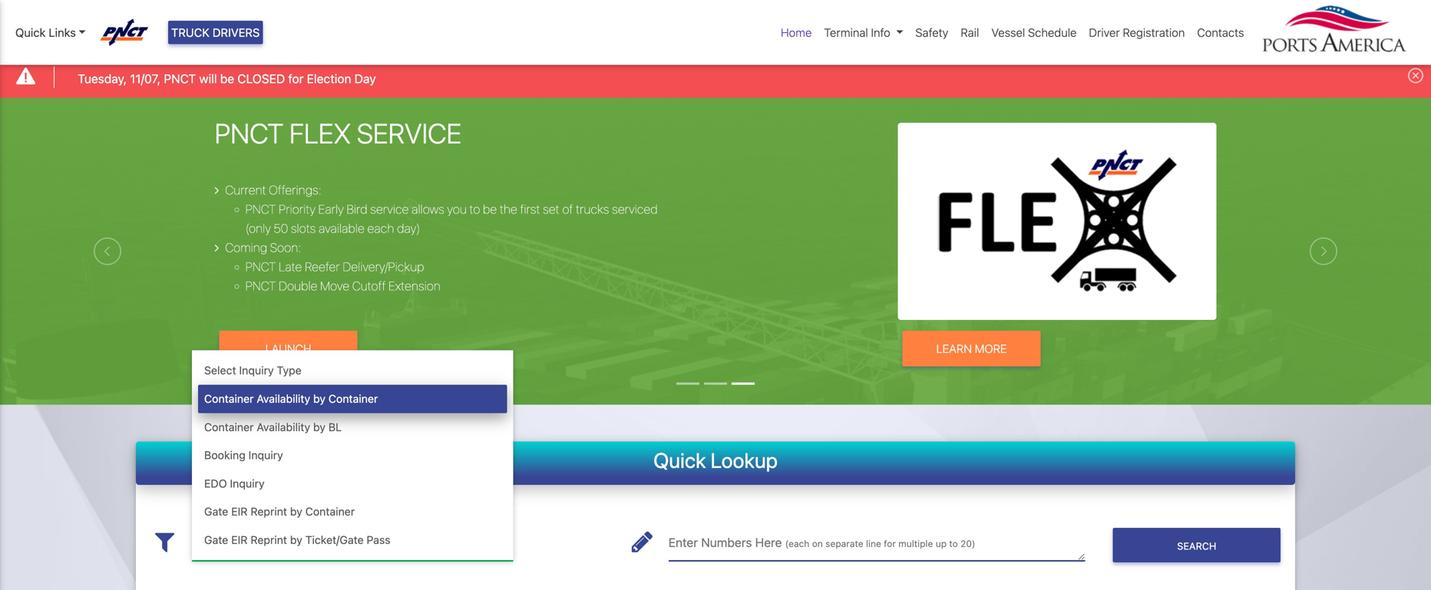 Task type: describe. For each thing, give the bounding box(es) containing it.
truck
[[171, 26, 209, 39]]

container up bl
[[328, 392, 378, 405]]

drivers
[[213, 26, 260, 39]]

coming
[[225, 240, 267, 255]]

select
[[204, 364, 236, 377]]

by up container availability by bl
[[313, 392, 325, 405]]

container availability by bl
[[204, 421, 342, 434]]

tuesday, 11/07, pnct will be closed for election day link
[[78, 70, 376, 88]]

terminal info
[[824, 26, 890, 39]]

home
[[781, 26, 812, 39]]

pnct left "double"
[[245, 279, 276, 293]]

bl
[[328, 421, 342, 434]]

up
[[936, 539, 947, 549]]

type
[[277, 364, 302, 377]]

angle right image for current
[[215, 184, 219, 197]]

pnct for offerings:
[[245, 202, 276, 217]]

be inside current offerings: pnct priority early bird service allows you to be the first set of trucks serviced (only 50 slots available each day)
[[483, 202, 497, 217]]

driver
[[1089, 26, 1120, 39]]

learn more link
[[902, 331, 1041, 367]]

trucks
[[576, 202, 609, 217]]

terminal info link
[[818, 18, 909, 47]]

pnct for soon:
[[245, 260, 276, 274]]

slots
[[291, 221, 316, 236]]

schedule
[[1028, 26, 1077, 39]]

registration
[[1123, 26, 1185, 39]]

late
[[279, 260, 302, 274]]

eir for gate eir reprint by container
[[231, 505, 248, 518]]

inquiry for edo
[[230, 477, 265, 490]]

eir for gate eir reprint by ticket/gate pass
[[231, 534, 248, 547]]

pnct for 11/07,
[[164, 71, 196, 86]]

line
[[866, 539, 881, 549]]

quick for quick lookup
[[653, 448, 706, 473]]

ticket/gate
[[305, 534, 364, 547]]

the
[[500, 202, 517, 217]]

quick for quick links
[[15, 26, 46, 39]]

reprint for ticket/gate
[[251, 534, 287, 547]]

links
[[49, 26, 76, 39]]

safety
[[915, 26, 948, 39]]

availability for bl
[[257, 421, 310, 434]]

of
[[562, 202, 573, 217]]

booking inquiry
[[204, 449, 283, 462]]

be inside alert
[[220, 71, 234, 86]]

current
[[225, 183, 266, 197]]

separate
[[825, 539, 863, 549]]

multiple
[[898, 539, 933, 549]]

quick links
[[15, 26, 76, 39]]

service
[[370, 202, 409, 217]]

day)
[[397, 221, 420, 236]]

container down select
[[204, 392, 254, 405]]

first
[[520, 202, 540, 217]]

driver registration link
[[1083, 18, 1191, 47]]

tuesday, 11/07, pnct will be closed for election day
[[78, 71, 376, 86]]

search button
[[1113, 528, 1281, 563]]

truck drivers
[[171, 26, 260, 39]]

angle right image for coming
[[215, 242, 219, 254]]

flexible service image
[[0, 98, 1431, 491]]

quick links link
[[15, 24, 86, 41]]

edo inquiry
[[204, 477, 265, 490]]

select inquiry type
[[204, 364, 302, 377]]

(only
[[245, 221, 271, 236]]

close image
[[1408, 68, 1423, 83]]

gate eir reprint by container
[[204, 505, 355, 518]]

early
[[318, 202, 344, 217]]

search
[[1177, 540, 1216, 552]]

vessel schedule link
[[985, 18, 1083, 47]]

pnct flex service
[[215, 117, 462, 149]]

election
[[307, 71, 351, 86]]

each
[[367, 221, 394, 236]]

more
[[975, 342, 1007, 356]]

learn more
[[936, 342, 1007, 356]]

home link
[[775, 18, 818, 47]]

day
[[354, 71, 376, 86]]

info
[[871, 26, 890, 39]]

vessel schedule
[[991, 26, 1077, 39]]

current offerings: pnct priority early bird service allows you to be the first set of trucks serviced (only 50 slots available each day)
[[225, 183, 658, 236]]

on
[[812, 539, 823, 549]]



Task type: locate. For each thing, give the bounding box(es) containing it.
move
[[320, 279, 349, 293]]

1 angle right image from the top
[[215, 184, 219, 197]]

0 horizontal spatial be
[[220, 71, 234, 86]]

coming soon: pnct late reefer delivery/pickup pnct double move cutoff extension
[[225, 240, 440, 293]]

for left election
[[288, 71, 304, 86]]

here
[[755, 536, 782, 550]]

eir down gate eir reprint by container
[[231, 534, 248, 547]]

0 vertical spatial inquiry
[[239, 364, 274, 377]]

0 vertical spatial for
[[288, 71, 304, 86]]

None text field
[[192, 524, 513, 561], [669, 524, 1085, 561], [192, 524, 513, 561], [669, 524, 1085, 561]]

1 gate from the top
[[204, 505, 228, 518]]

2 reprint from the top
[[251, 534, 287, 547]]

by left bl
[[313, 421, 325, 434]]

1 vertical spatial to
[[949, 539, 958, 549]]

1 horizontal spatial quick
[[653, 448, 706, 473]]

launch button
[[219, 331, 357, 367]]

pnct down coming
[[245, 260, 276, 274]]

pnct
[[164, 71, 196, 86], [215, 117, 283, 149], [245, 202, 276, 217], [245, 260, 276, 274], [245, 279, 276, 293]]

1 reprint from the top
[[251, 505, 287, 518]]

closed
[[237, 71, 285, 86]]

reprint up gate eir reprint by ticket/gate pass
[[251, 505, 287, 518]]

1 horizontal spatial be
[[483, 202, 497, 217]]

pnct inside alert
[[164, 71, 196, 86]]

allows
[[412, 202, 444, 217]]

inquiry for select
[[239, 364, 274, 377]]

0 vertical spatial quick
[[15, 26, 46, 39]]

gate eir reprint by ticket/gate pass
[[204, 534, 390, 547]]

extension
[[389, 279, 440, 293]]

2 availability from the top
[[257, 421, 310, 434]]

booking
[[204, 449, 245, 462]]

1 vertical spatial for
[[884, 539, 896, 549]]

(each
[[785, 539, 809, 549]]

angle right image left current
[[215, 184, 219, 197]]

0 horizontal spatial to
[[469, 202, 480, 217]]

20)
[[961, 539, 975, 549]]

0 vertical spatial be
[[220, 71, 234, 86]]

will
[[199, 71, 217, 86]]

container up "booking"
[[204, 421, 254, 434]]

you
[[447, 202, 467, 217]]

enter
[[669, 536, 698, 550]]

1 vertical spatial gate
[[204, 534, 228, 547]]

available
[[319, 221, 364, 236]]

delivery/pickup
[[343, 260, 424, 274]]

0 vertical spatial availability
[[257, 392, 310, 405]]

2 gate from the top
[[204, 534, 228, 547]]

edo
[[204, 477, 227, 490]]

cutoff
[[352, 279, 386, 293]]

flex
[[289, 117, 351, 149]]

1 vertical spatial availability
[[257, 421, 310, 434]]

2 angle right image from the top
[[215, 242, 219, 254]]

vessel
[[991, 26, 1025, 39]]

by up gate eir reprint by ticket/gate pass
[[290, 505, 302, 518]]

lookup
[[711, 448, 778, 473]]

to
[[469, 202, 480, 217], [949, 539, 958, 549]]

reprint for container
[[251, 505, 287, 518]]

availability
[[257, 392, 310, 405], [257, 421, 310, 434]]

angle right image left coming
[[215, 242, 219, 254]]

for inside alert
[[288, 71, 304, 86]]

rail
[[961, 26, 979, 39]]

tuesday,
[[78, 71, 127, 86]]

contacts
[[1197, 26, 1244, 39]]

pnct left will
[[164, 71, 196, 86]]

to inside "enter numbers here (each on separate line for multiple up to 20)"
[[949, 539, 958, 549]]

be right will
[[220, 71, 234, 86]]

inquiry
[[239, 364, 274, 377], [248, 449, 283, 462], [230, 477, 265, 490]]

gate for gate eir reprint by ticket/gate pass
[[204, 534, 228, 547]]

availability down type
[[257, 392, 310, 405]]

for inside "enter numbers here (each on separate line for multiple up to 20)"
[[884, 539, 896, 549]]

contacts link
[[1191, 18, 1250, 47]]

truck drivers link
[[168, 21, 263, 44]]

2 vertical spatial inquiry
[[230, 477, 265, 490]]

0 vertical spatial reprint
[[251, 505, 287, 518]]

0 vertical spatial gate
[[204, 505, 228, 518]]

by down gate eir reprint by container
[[290, 534, 302, 547]]

serviced
[[612, 202, 658, 217]]

0 vertical spatial angle right image
[[215, 184, 219, 197]]

bird
[[347, 202, 367, 217]]

1 eir from the top
[[231, 505, 248, 518]]

soon:
[[270, 240, 301, 255]]

quick
[[15, 26, 46, 39], [653, 448, 706, 473]]

pnct down closed
[[215, 117, 283, 149]]

quick inside quick links "link"
[[15, 26, 46, 39]]

be
[[220, 71, 234, 86], [483, 202, 497, 217]]

1 vertical spatial reprint
[[251, 534, 287, 547]]

gate for gate eir reprint by container
[[204, 505, 228, 518]]

1 vertical spatial eir
[[231, 534, 248, 547]]

learn
[[936, 342, 972, 356]]

tuesday, 11/07, pnct will be closed for election day alert
[[0, 56, 1431, 98]]

be left the
[[483, 202, 497, 217]]

2 eir from the top
[[231, 534, 248, 547]]

by
[[313, 392, 325, 405], [313, 421, 325, 434], [290, 505, 302, 518], [290, 534, 302, 547]]

inquiry down booking inquiry
[[230, 477, 265, 490]]

inquiry left type
[[239, 364, 274, 377]]

angle right image
[[215, 184, 219, 197], [215, 242, 219, 254]]

1 vertical spatial inquiry
[[248, 449, 283, 462]]

pnct inside current offerings: pnct priority early bird service allows you to be the first set of trucks serviced (only 50 slots available each day)
[[245, 202, 276, 217]]

quick left lookup
[[653, 448, 706, 473]]

service
[[357, 117, 462, 149]]

to right you
[[469, 202, 480, 217]]

1 vertical spatial be
[[483, 202, 497, 217]]

pnct up "(only"
[[245, 202, 276, 217]]

driver registration
[[1089, 26, 1185, 39]]

1 vertical spatial angle right image
[[215, 242, 219, 254]]

inquiry down container availability by bl
[[248, 449, 283, 462]]

0 vertical spatial eir
[[231, 505, 248, 518]]

container up the ticket/gate
[[305, 505, 355, 518]]

reefer
[[305, 260, 340, 274]]

container
[[204, 392, 254, 405], [328, 392, 378, 405], [204, 421, 254, 434], [305, 505, 355, 518]]

11/07,
[[130, 71, 160, 86]]

1 horizontal spatial to
[[949, 539, 958, 549]]

priority
[[279, 202, 315, 217]]

for right the line
[[884, 539, 896, 549]]

container availability by container
[[204, 392, 378, 405]]

to inside current offerings: pnct priority early bird service allows you to be the first set of trucks serviced (only 50 slots available each day)
[[469, 202, 480, 217]]

set
[[543, 202, 559, 217]]

0 vertical spatial to
[[469, 202, 480, 217]]

0 horizontal spatial for
[[288, 71, 304, 86]]

enter numbers here (each on separate line for multiple up to 20)
[[669, 536, 975, 550]]

rail link
[[955, 18, 985, 47]]

▼
[[506, 538, 513, 548]]

1 horizontal spatial for
[[884, 539, 896, 549]]

1 availability from the top
[[257, 392, 310, 405]]

numbers
[[701, 536, 752, 550]]

for
[[288, 71, 304, 86], [884, 539, 896, 549]]

reprint
[[251, 505, 287, 518], [251, 534, 287, 547]]

50
[[274, 221, 288, 236]]

gate
[[204, 505, 228, 518], [204, 534, 228, 547]]

to right up
[[949, 539, 958, 549]]

launch
[[265, 342, 311, 356]]

quick left links
[[15, 26, 46, 39]]

offerings:
[[269, 183, 321, 197]]

safety link
[[909, 18, 955, 47]]

0 horizontal spatial quick
[[15, 26, 46, 39]]

1 vertical spatial quick
[[653, 448, 706, 473]]

quick lookup
[[653, 448, 778, 473]]

inquiry for booking
[[248, 449, 283, 462]]

terminal
[[824, 26, 868, 39]]

eir down edo inquiry
[[231, 505, 248, 518]]

double
[[279, 279, 317, 293]]

pass
[[367, 534, 390, 547]]

availability down container availability by container on the left of the page
[[257, 421, 310, 434]]

availability for container
[[257, 392, 310, 405]]

reprint down gate eir reprint by container
[[251, 534, 287, 547]]

eir
[[231, 505, 248, 518], [231, 534, 248, 547]]



Task type: vqa. For each thing, say whether or not it's contained in the screenshot.
"returns"
no



